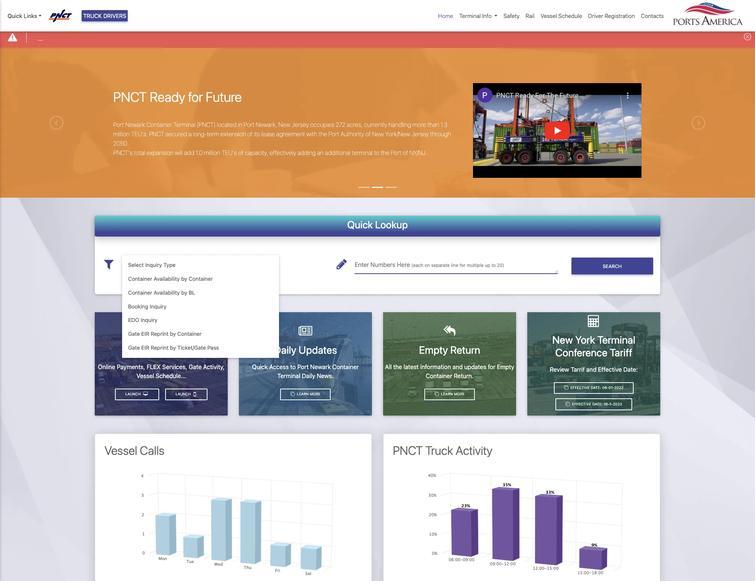 Task type: describe. For each thing, give the bounding box(es) containing it.
edo
[[128, 317, 139, 324]]

safety
[[504, 12, 520, 19]]

review
[[550, 366, 570, 373]]

quick links link
[[7, 12, 41, 20]]

0 vertical spatial daily
[[274, 344, 297, 357]]

teu's.
[[131, 131, 148, 137]]

occupies
[[311, 121, 335, 128]]

new inside new york terminal conference tariff
[[553, 334, 573, 347]]

search
[[603, 264, 622, 269]]

effective date: 06-01-2023 link
[[554, 383, 634, 394]]

clone image for effective date: 10-1-2023
[[566, 403, 570, 407]]

terminal
[[352, 149, 373, 156]]

authority
[[341, 131, 364, 137]]

more
[[413, 121, 427, 128]]

2 launch link from the left
[[115, 389, 159, 401]]

tos
[[126, 344, 146, 357]]

more for updates
[[310, 393, 321, 397]]

all
[[385, 364, 392, 371]]

pnct truck activity
[[393, 444, 493, 458]]

capacity,
[[245, 149, 268, 156]]

information
[[421, 364, 451, 371]]

news.
[[317, 373, 334, 380]]

2023 for 1-
[[613, 403, 623, 407]]

activity
[[456, 444, 493, 458]]

currently
[[364, 121, 388, 128]]

info
[[483, 12, 492, 19]]

acres,
[[347, 121, 363, 128]]

terminal left info
[[460, 12, 481, 19]]

secured
[[166, 131, 187, 137]]

272
[[336, 121, 346, 128]]

1.3
[[441, 121, 448, 128]]

all the latest information and updates for empty container return.
[[385, 364, 515, 380]]

multiple
[[467, 263, 484, 268]]

terminal info link
[[457, 9, 501, 23]]

gate inside online payments, flex services, gate activity, vessel schedule...
[[189, 364, 202, 371]]

its
[[254, 131, 260, 137]]

1 horizontal spatial and
[[587, 366, 597, 373]]

date: for 01-
[[591, 386, 602, 390]]

(pnct)
[[197, 121, 216, 128]]

pnct for pnct truck activity
[[393, 444, 423, 458]]

01-
[[609, 386, 615, 390]]

numbers
[[371, 262, 396, 268]]

vessel for calls
[[105, 444, 137, 458]]

search button
[[572, 258, 654, 275]]

on
[[425, 263, 430, 268]]

truck drivers
[[83, 12, 126, 19]]

terminal inside port newark container terminal (pnct) located in port newark, new jersey occupies 272 acres, currently handling more than 1.3 million teu's.                                 pnct secured a long-term extension of its lease agreement with the port authority of new york/new jersey through 2050. pnct's total expansion will add 1.0 million teu's of capacity,                                 effectively adding an additional terminal to the port of ny/nj.
[[174, 121, 196, 128]]

gate eir reprint by ticket/gate pass
[[128, 345, 219, 351]]

1.0
[[196, 149, 203, 156]]

desktop image
[[143, 393, 148, 397]]

1 launch link from the left
[[165, 389, 208, 401]]

flex
[[147, 364, 161, 371]]

by right web
[[170, 345, 176, 351]]

quick for quick access to port newark container terminal daily news.
[[252, 364, 268, 371]]

links
[[24, 12, 37, 19]]

close image
[[745, 33, 752, 41]]

through
[[431, 131, 451, 137]]

located
[[217, 121, 237, 128]]

web
[[148, 344, 169, 357]]

port right in
[[244, 121, 255, 128]]

of left the ny/nj.
[[403, 149, 408, 156]]

gate for gate eir reprint by ticket/gate pass
[[128, 345, 140, 351]]

vessel calls
[[105, 444, 165, 458]]

1 horizontal spatial jersey
[[412, 131, 429, 137]]

and inside all the latest information and updates for empty container return.
[[453, 364, 463, 371]]

port inside quick access to port newark container terminal daily news.
[[298, 364, 309, 371]]

launch for mobile icon
[[176, 393, 192, 397]]

1 vertical spatial new
[[372, 131, 384, 137]]

online
[[98, 364, 115, 371]]

return
[[451, 344, 481, 357]]

learn more link for updates
[[280, 389, 331, 401]]

vessel schedule
[[541, 12, 583, 19]]

0 vertical spatial empty
[[419, 344, 448, 357]]

port down york/new
[[391, 149, 402, 156]]

to inside quick access to port newark container terminal daily news.
[[291, 364, 296, 371]]

pnct ready for future image
[[0, 48, 756, 240]]

learn more link for return
[[425, 389, 475, 401]]

2050.
[[113, 140, 128, 147]]

driver registration link
[[586, 9, 639, 23]]

truck inside truck drivers link
[[83, 12, 102, 19]]

to inside port newark container terminal (pnct) located in port newark, new jersey occupies 272 acres, currently handling more than 1.3 million teu's.                                 pnct secured a long-term extension of its lease agreement with the port authority of new york/new jersey through 2050. pnct's total expansion will add 1.0 million teu's of capacity,                                 effectively adding an additional terminal to the port of ny/nj.
[[374, 149, 380, 156]]

terminal inside new york terminal conference tariff
[[598, 334, 636, 347]]

availability for bl
[[154, 290, 180, 296]]

▼
[[276, 262, 279, 268]]

here
[[397, 262, 410, 268]]

york/new
[[386, 131, 410, 137]]

effective for effective date: 10-1-2023
[[573, 403, 592, 407]]

daily updates
[[274, 344, 337, 357]]

schedule...
[[156, 373, 186, 380]]

mobile image
[[194, 392, 196, 398]]

effective date: 10-1-2023 link
[[556, 399, 633, 411]]

updates
[[299, 344, 337, 357]]

newark,
[[256, 121, 277, 128]]

eir for gate eir reprint by container
[[141, 331, 149, 337]]

enter numbers here (each on separate line for multiple up to 20)
[[355, 262, 505, 268]]

booking inquiry
[[128, 304, 167, 310]]

return.
[[454, 373, 474, 380]]

container inside port newark container terminal (pnct) located in port newark, new jersey occupies 272 acres, currently handling more than 1.3 million teu's.                                 pnct secured a long-term extension of its lease agreement with the port authority of new york/new jersey through 2050. pnct's total expansion will add 1.0 million teu's of capacity,                                 effectively adding an additional terminal to the port of ny/nj.
[[147, 121, 172, 128]]

of down currently
[[366, 131, 371, 137]]

to inside enter numbers here (each on separate line for multiple up to 20)
[[492, 263, 496, 268]]

access
[[269, 364, 289, 371]]

06-
[[603, 386, 609, 390]]

rail
[[526, 12, 535, 19]]

container inside quick access to port newark container terminal daily news.
[[333, 364, 359, 371]]

calls
[[140, 444, 165, 458]]

effective date: 10-1-2023
[[571, 403, 623, 407]]

port down 272
[[329, 131, 340, 137]]

effective date: 06-01-2023
[[570, 386, 624, 390]]

select
[[128, 262, 144, 268]]

extension
[[221, 131, 246, 137]]

with
[[307, 131, 318, 137]]

eir for gate eir reprint by ticket/gate pass
[[141, 345, 149, 351]]

drivers
[[103, 12, 126, 19]]

inquiry for booking
[[150, 304, 167, 310]]

home link
[[436, 9, 457, 23]]

tarrif
[[571, 366, 585, 373]]

review tarrif and effective date:
[[550, 366, 638, 373]]

1 horizontal spatial million
[[204, 149, 220, 156]]

learn for updates
[[297, 393, 309, 397]]

quick for quick lookup
[[348, 219, 373, 231]]

new york terminal conference tariff
[[553, 334, 636, 359]]

bl
[[189, 290, 195, 296]]



Task type: vqa. For each thing, say whether or not it's contained in the screenshot.
POV
no



Task type: locate. For each thing, give the bounding box(es) containing it.
inquiry left type
[[145, 262, 162, 268]]

1 horizontal spatial new
[[372, 131, 384, 137]]

0 vertical spatial effective
[[599, 366, 622, 373]]

1 horizontal spatial learn
[[441, 393, 453, 397]]

launch for desktop image
[[125, 393, 142, 397]]

1 horizontal spatial for
[[460, 263, 466, 268]]

2 learn more from the left
[[440, 393, 465, 397]]

0 vertical spatial availability
[[154, 276, 180, 282]]

truck drivers link
[[82, 10, 128, 22]]

gate left activity,
[[189, 364, 202, 371]]

of
[[247, 131, 253, 137], [366, 131, 371, 137], [238, 149, 244, 156], [403, 149, 408, 156]]

2023 right '06-' on the right bottom
[[615, 386, 624, 390]]

conference
[[556, 347, 608, 359]]

newark up news.
[[310, 364, 331, 371]]

learn down quick access to port newark container terminal daily news.
[[297, 393, 309, 397]]

tariff
[[610, 347, 633, 359]]

2 horizontal spatial quick
[[348, 219, 373, 231]]

teu's
[[222, 149, 237, 156]]

0 vertical spatial eir
[[141, 331, 149, 337]]

date: left '06-' on the right bottom
[[591, 386, 602, 390]]

0 horizontal spatial launch
[[125, 393, 142, 397]]

2023
[[615, 386, 624, 390], [613, 403, 623, 407]]

quick for quick links
[[7, 12, 22, 19]]

the right all
[[394, 364, 402, 371]]

1 vertical spatial empty
[[497, 364, 515, 371]]

vessel down flex
[[137, 373, 154, 380]]

1 horizontal spatial truck
[[426, 444, 453, 458]]

pnct ready for future
[[113, 89, 242, 105]]

clone image for new york terminal conference tariff
[[565, 386, 569, 390]]

clone image down all the latest information and updates for empty container return.
[[435, 393, 439, 397]]

the down york/new
[[381, 149, 390, 156]]

1 vertical spatial availability
[[154, 290, 180, 296]]

1 availability from the top
[[154, 276, 180, 282]]

effective down effective date: 06-01-2023 link
[[573, 403, 592, 407]]

separate
[[432, 263, 450, 268]]

clone image
[[291, 393, 295, 397], [566, 403, 570, 407]]

contacts
[[642, 12, 664, 19]]

empty right updates
[[497, 364, 515, 371]]

by
[[181, 276, 187, 282], [181, 290, 187, 296], [170, 331, 176, 337], [170, 345, 176, 351]]

0 vertical spatial quick
[[7, 12, 22, 19]]

container up booking
[[128, 290, 152, 296]]

adding
[[298, 149, 316, 156]]

inquiry down booking inquiry
[[141, 317, 158, 324]]

2 horizontal spatial for
[[488, 364, 496, 371]]

million
[[113, 131, 130, 137], [204, 149, 220, 156]]

new left york
[[553, 334, 573, 347]]

1 vertical spatial for
[[460, 263, 466, 268]]

0 vertical spatial million
[[113, 131, 130, 137]]

empty return
[[419, 344, 481, 357]]

enter
[[355, 262, 369, 268]]

1 vertical spatial eir
[[141, 345, 149, 351]]

1 eir from the top
[[141, 331, 149, 337]]

for right updates
[[488, 364, 496, 371]]

launch left desktop image
[[125, 393, 142, 397]]

learn for return
[[441, 393, 453, 397]]

effective up 01-
[[599, 366, 622, 373]]

1 horizontal spatial learn more
[[440, 393, 465, 397]]

2 horizontal spatial the
[[394, 364, 402, 371]]

effective for effective date: 06-01-2023
[[571, 386, 590, 390]]

1 horizontal spatial launch
[[176, 393, 192, 397]]

daily inside quick access to port newark container terminal daily news.
[[302, 373, 316, 380]]

quick left "lookup"
[[348, 219, 373, 231]]

0 horizontal spatial more
[[310, 393, 321, 397]]

1 vertical spatial gate
[[128, 345, 140, 351]]

pnct for pnct ready for future
[[113, 89, 147, 105]]

0 horizontal spatial for
[[188, 89, 203, 105]]

1 horizontal spatial more
[[454, 393, 465, 397]]

2 more from the left
[[454, 393, 465, 397]]

1 reprint from the top
[[151, 331, 169, 337]]

of right teu's
[[238, 149, 244, 156]]

0 vertical spatial reprint
[[151, 331, 169, 337]]

long-
[[193, 131, 207, 137]]

an
[[317, 149, 324, 156]]

eir
[[141, 331, 149, 337], [141, 345, 149, 351]]

2 vertical spatial effective
[[573, 403, 592, 407]]

1 vertical spatial clone image
[[566, 403, 570, 407]]

0 horizontal spatial jersey
[[292, 121, 309, 128]]

1 vertical spatial the
[[381, 149, 390, 156]]

will
[[175, 149, 183, 156]]

vessel right rail
[[541, 12, 558, 19]]

clone image for learn more
[[291, 393, 295, 397]]

vessel left calls
[[105, 444, 137, 458]]

learn more link down all the latest information and updates for empty container return.
[[425, 389, 475, 401]]

0 horizontal spatial pnct
[[113, 89, 147, 105]]

ready
[[150, 89, 185, 105]]

than
[[428, 121, 440, 128]]

for inside all the latest information and updates for empty container return.
[[488, 364, 496, 371]]

2 vertical spatial vessel
[[105, 444, 137, 458]]

2 vertical spatial date:
[[593, 403, 603, 407]]

latest
[[404, 364, 419, 371]]

learn more link down quick access to port newark container terminal daily news.
[[280, 389, 331, 401]]

1 more from the left
[[310, 393, 321, 397]]

0 vertical spatial new
[[279, 121, 290, 128]]

2 reprint from the top
[[151, 345, 169, 351]]

port
[[113, 121, 124, 128], [244, 121, 255, 128], [329, 131, 340, 137], [391, 149, 402, 156], [298, 364, 309, 371]]

daily up access
[[274, 344, 297, 357]]

effective
[[599, 366, 622, 373], [571, 386, 590, 390], [573, 403, 592, 407]]

ny/nj.
[[410, 149, 427, 156]]

container down select
[[128, 276, 152, 282]]

driver
[[589, 12, 604, 19]]

home
[[439, 12, 454, 19]]

0 horizontal spatial quick
[[7, 12, 22, 19]]

clone image down 'review'
[[565, 386, 569, 390]]

10-
[[604, 403, 610, 407]]

gate for gate eir reprint by container
[[128, 331, 140, 337]]

launch link down payments,
[[115, 389, 159, 401]]

tos web portal
[[126, 344, 197, 357]]

1 vertical spatial date:
[[591, 386, 602, 390]]

clone image left effective date: 10-1-2023
[[566, 403, 570, 407]]

availability for container
[[154, 276, 180, 282]]

terminal up tariff
[[598, 334, 636, 347]]

0 horizontal spatial and
[[453, 364, 463, 371]]

1 launch from the left
[[176, 393, 192, 397]]

lookup
[[375, 219, 408, 231]]

to right terminal
[[374, 149, 380, 156]]

0 horizontal spatial clone image
[[291, 393, 295, 397]]

online payments, flex services, gate activity, vessel schedule...
[[98, 364, 225, 380]]

terminal inside quick access to port newark container terminal daily news.
[[278, 373, 301, 380]]

and right the tarrif
[[587, 366, 597, 373]]

20)
[[498, 263, 505, 268]]

0 horizontal spatial learn more link
[[280, 389, 331, 401]]

terminal info
[[460, 12, 492, 19]]

1 vertical spatial inquiry
[[150, 304, 167, 310]]

1 horizontal spatial quick
[[252, 364, 268, 371]]

2023 for 01-
[[615, 386, 624, 390]]

1 horizontal spatial pnct
[[149, 131, 164, 137]]

1 learn from the left
[[297, 393, 309, 397]]

for right the ready
[[188, 89, 203, 105]]

2 launch from the left
[[125, 393, 142, 397]]

vessel schedule link
[[538, 9, 586, 23]]

1 vertical spatial clone image
[[435, 393, 439, 397]]

container
[[147, 121, 172, 128], [128, 276, 152, 282], [189, 276, 213, 282], [128, 290, 152, 296], [178, 331, 202, 337], [333, 364, 359, 371], [426, 373, 453, 380]]

reprint for ticket/gate
[[151, 345, 169, 351]]

gate up payments,
[[128, 345, 140, 351]]

learn more
[[296, 393, 321, 397], [440, 393, 465, 397]]

2 vertical spatial inquiry
[[141, 317, 158, 324]]

pnct inside port newark container terminal (pnct) located in port newark, new jersey occupies 272 acres, currently handling more than 1.3 million teu's.                                 pnct secured a long-term extension of its lease agreement with the port authority of new york/new jersey through 2050. pnct's total expansion will add 1.0 million teu's of capacity,                                 effectively adding an additional terminal to the port of ny/nj.
[[149, 131, 164, 137]]

0 vertical spatial date:
[[624, 366, 638, 373]]

by up container availability by bl
[[181, 276, 187, 282]]

0 horizontal spatial the
[[319, 131, 328, 137]]

up
[[485, 263, 491, 268]]

0 vertical spatial clone image
[[291, 393, 295, 397]]

reprint for container
[[151, 331, 169, 337]]

lease
[[261, 131, 275, 137]]

port up 2050.
[[113, 121, 124, 128]]

clone image
[[565, 386, 569, 390], [435, 393, 439, 397]]

learn down all the latest information and updates for empty container return.
[[441, 393, 453, 397]]

date: for 1-
[[593, 403, 603, 407]]

0 vertical spatial newark
[[125, 121, 145, 128]]

1 horizontal spatial to
[[374, 149, 380, 156]]

2 learn more link from the left
[[425, 389, 475, 401]]

payments,
[[117, 364, 145, 371]]

more for return
[[454, 393, 465, 397]]

container down information on the right of page
[[426, 373, 453, 380]]

pnct's
[[113, 149, 133, 156]]

date:
[[624, 366, 638, 373], [591, 386, 602, 390], [593, 403, 603, 407]]

port newark container terminal (pnct) located in port newark, new jersey occupies 272 acres, currently handling more than 1.3 million teu's.                                 pnct secured a long-term extension of its lease agreement with the port authority of new york/new jersey through 2050. pnct's total expansion will add 1.0 million teu's of capacity,                                 effectively adding an additional terminal to the port of ny/nj.
[[113, 121, 451, 156]]

0 horizontal spatial new
[[279, 121, 290, 128]]

quick links
[[7, 12, 37, 19]]

2 vertical spatial for
[[488, 364, 496, 371]]

0 vertical spatial vessel
[[541, 12, 558, 19]]

services,
[[162, 364, 187, 371]]

launch left mobile icon
[[176, 393, 192, 397]]

select inquiry type
[[128, 262, 176, 268]]

schedule
[[559, 12, 583, 19]]

eir up flex
[[141, 345, 149, 351]]

1 learn more link from the left
[[280, 389, 331, 401]]

0 vertical spatial the
[[319, 131, 328, 137]]

2 vertical spatial the
[[394, 364, 402, 371]]

new up agreement
[[279, 121, 290, 128]]

1 horizontal spatial clone image
[[565, 386, 569, 390]]

None text field
[[355, 256, 558, 274]]

0 vertical spatial for
[[188, 89, 203, 105]]

the down occupies
[[319, 131, 328, 137]]

2 availability from the top
[[154, 290, 180, 296]]

jersey up agreement
[[292, 121, 309, 128]]

quick left 'links'
[[7, 12, 22, 19]]

clone image for empty return
[[435, 393, 439, 397]]

inquiry for select
[[145, 262, 162, 268]]

1 vertical spatial million
[[204, 149, 220, 156]]

2 horizontal spatial pnct
[[393, 444, 423, 458]]

2 learn from the left
[[441, 393, 453, 397]]

1 vertical spatial quick
[[348, 219, 373, 231]]

by up gate eir reprint by ticket/gate pass
[[170, 331, 176, 337]]

million right 1.0
[[204, 149, 220, 156]]

0 horizontal spatial million
[[113, 131, 130, 137]]

pnct
[[113, 89, 147, 105], [149, 131, 164, 137], [393, 444, 423, 458]]

effective down the tarrif
[[571, 386, 590, 390]]

for right line
[[460, 263, 466, 268]]

2 eir from the top
[[141, 345, 149, 351]]

gate
[[128, 331, 140, 337], [128, 345, 140, 351], [189, 364, 202, 371]]

1 horizontal spatial empty
[[497, 364, 515, 371]]

1 horizontal spatial the
[[381, 149, 390, 156]]

0 vertical spatial to
[[374, 149, 380, 156]]

quick inside quick access to port newark container terminal daily news.
[[252, 364, 268, 371]]

newark up the 'teu's.'
[[125, 121, 145, 128]]

0 vertical spatial pnct
[[113, 89, 147, 105]]

inquiry
[[145, 262, 162, 268], [150, 304, 167, 310], [141, 317, 158, 324]]

edo inquiry
[[128, 317, 158, 324]]

additional
[[325, 149, 351, 156]]

for inside enter numbers here (each on separate line for multiple up to 20)
[[460, 263, 466, 268]]

2 vertical spatial new
[[553, 334, 573, 347]]

to right access
[[291, 364, 296, 371]]

empty
[[419, 344, 448, 357], [497, 364, 515, 371]]

total
[[134, 149, 145, 156]]

expansion
[[147, 149, 174, 156]]

date: down tariff
[[624, 366, 638, 373]]

...
[[38, 35, 43, 42]]

launch link down schedule...
[[165, 389, 208, 401]]

2023 right 10-
[[613, 403, 623, 407]]

and up return.
[[453, 364, 463, 371]]

1 vertical spatial to
[[492, 263, 496, 268]]

quick access to port newark container terminal daily news.
[[252, 364, 359, 380]]

vessel inside online payments, flex services, gate activity, vessel schedule...
[[137, 373, 154, 380]]

... alert
[[0, 28, 756, 48]]

clone image inside effective date: 10-1-2023 link
[[566, 403, 570, 407]]

container up news.
[[333, 364, 359, 371]]

2 vertical spatial to
[[291, 364, 296, 371]]

reprint down gate eir reprint by container
[[151, 345, 169, 351]]

1 horizontal spatial newark
[[310, 364, 331, 371]]

to right up
[[492, 263, 496, 268]]

the
[[319, 131, 328, 137], [381, 149, 390, 156], [394, 364, 402, 371]]

handling
[[389, 121, 412, 128]]

terminal up a
[[174, 121, 196, 128]]

learn more down return.
[[440, 393, 465, 397]]

inquiry for edo
[[141, 317, 158, 324]]

clone image down quick access to port newark container terminal daily news.
[[291, 393, 295, 397]]

york
[[576, 334, 596, 347]]

0 vertical spatial gate
[[128, 331, 140, 337]]

container up ticket/gate
[[178, 331, 202, 337]]

1 vertical spatial jersey
[[412, 131, 429, 137]]

terminal down access
[[278, 373, 301, 380]]

for
[[188, 89, 203, 105], [460, 263, 466, 268], [488, 364, 496, 371]]

empty up information on the right of page
[[419, 344, 448, 357]]

1 horizontal spatial clone image
[[566, 403, 570, 407]]

0 horizontal spatial launch link
[[115, 389, 159, 401]]

reprint
[[151, 331, 169, 337], [151, 345, 169, 351]]

quick lookup
[[348, 219, 408, 231]]

availability down type
[[154, 276, 180, 282]]

learn more for updates
[[296, 393, 321, 397]]

truck left activity
[[426, 444, 453, 458]]

vessel for schedule
[[541, 12, 558, 19]]

newark inside quick access to port newark container terminal daily news.
[[310, 364, 331, 371]]

date: left 10-
[[593, 403, 603, 407]]

1 vertical spatial 2023
[[613, 403, 623, 407]]

1 vertical spatial vessel
[[137, 373, 154, 380]]

of left its
[[247, 131, 253, 137]]

updates
[[465, 364, 487, 371]]

0 horizontal spatial clone image
[[435, 393, 439, 397]]

empty inside all the latest information and updates for empty container return.
[[497, 364, 515, 371]]

inquiry down container availability by bl
[[150, 304, 167, 310]]

1 vertical spatial newark
[[310, 364, 331, 371]]

0 horizontal spatial truck
[[83, 12, 102, 19]]

0 vertical spatial 2023
[[615, 386, 624, 390]]

(each
[[412, 263, 424, 268]]

and
[[453, 364, 463, 371], [587, 366, 597, 373]]

0 horizontal spatial empty
[[419, 344, 448, 357]]

0 vertical spatial jersey
[[292, 121, 309, 128]]

ticket/gate
[[178, 345, 206, 351]]

reprint up web
[[151, 331, 169, 337]]

1-
[[610, 403, 613, 407]]

container up "secured"
[[147, 121, 172, 128]]

2 vertical spatial pnct
[[393, 444, 423, 458]]

container inside all the latest information and updates for empty container return.
[[426, 373, 453, 380]]

0 horizontal spatial learn more
[[296, 393, 321, 397]]

eir down 'edo inquiry'
[[141, 331, 149, 337]]

learn more down quick access to port newark container terminal daily news.
[[296, 393, 321, 397]]

newark inside port newark container terminal (pnct) located in port newark, new jersey occupies 272 acres, currently handling more than 1.3 million teu's.                                 pnct secured a long-term extension of its lease agreement with the port authority of new york/new jersey through 2050. pnct's total expansion will add 1.0 million teu's of capacity,                                 effectively adding an additional terminal to the port of ny/nj.
[[125, 121, 145, 128]]

learn more for return
[[440, 393, 465, 397]]

gate eir reprint by container
[[128, 331, 202, 337]]

learn
[[297, 393, 309, 397], [441, 393, 453, 397]]

truck
[[83, 12, 102, 19], [426, 444, 453, 458]]

the inside all the latest information and updates for empty container return.
[[394, 364, 402, 371]]

by left bl
[[181, 290, 187, 296]]

2 horizontal spatial new
[[553, 334, 573, 347]]

1 vertical spatial truck
[[426, 444, 453, 458]]

1 horizontal spatial daily
[[302, 373, 316, 380]]

clone image inside effective date: 06-01-2023 link
[[565, 386, 569, 390]]

daily left news.
[[302, 373, 316, 380]]

0 horizontal spatial learn
[[297, 393, 309, 397]]

availability
[[154, 276, 180, 282], [154, 290, 180, 296]]

more
[[310, 393, 321, 397], [454, 393, 465, 397]]

gate down edo
[[128, 331, 140, 337]]

1 vertical spatial reprint
[[151, 345, 169, 351]]

0 horizontal spatial daily
[[274, 344, 297, 357]]

more down news.
[[310, 393, 321, 397]]

0 vertical spatial truck
[[83, 12, 102, 19]]

2 vertical spatial gate
[[189, 364, 202, 371]]

1 horizontal spatial learn more link
[[425, 389, 475, 401]]

1 vertical spatial daily
[[302, 373, 316, 380]]

new down currently
[[372, 131, 384, 137]]

booking
[[128, 304, 148, 310]]

more down return.
[[454, 393, 465, 397]]

truck left drivers
[[83, 12, 102, 19]]

availability down container availability by container
[[154, 290, 180, 296]]

quick left access
[[252, 364, 268, 371]]

port down daily updates
[[298, 364, 309, 371]]

1 horizontal spatial launch link
[[165, 389, 208, 401]]

million up 2050.
[[113, 131, 130, 137]]

container up bl
[[189, 276, 213, 282]]

effectively
[[270, 149, 296, 156]]

1 learn more from the left
[[296, 393, 321, 397]]

jersey down more
[[412, 131, 429, 137]]

None text field
[[122, 256, 279, 274]]

0 horizontal spatial newark
[[125, 121, 145, 128]]

2 vertical spatial quick
[[252, 364, 268, 371]]

0 vertical spatial clone image
[[565, 386, 569, 390]]



